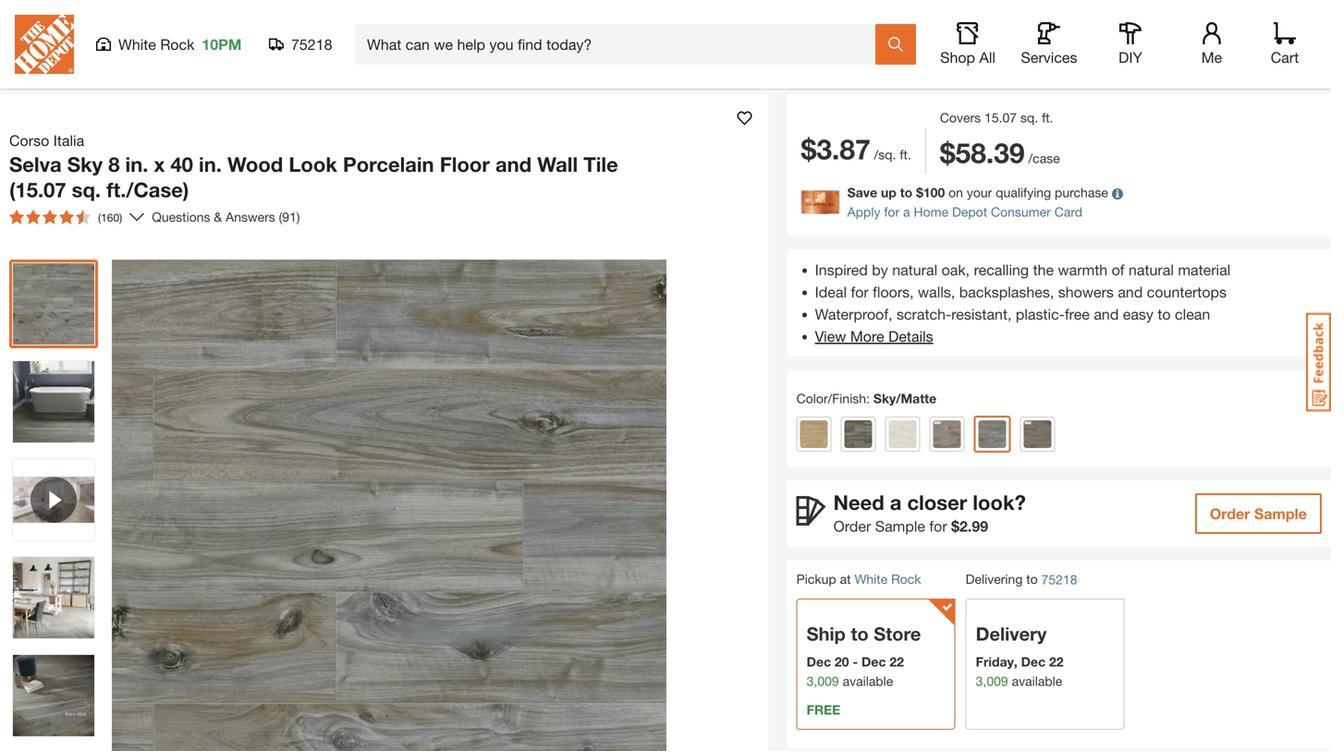 Task type: locate. For each thing, give the bounding box(es) containing it.
easy
[[1123, 306, 1154, 323]]

a right apply
[[903, 204, 910, 220]]

22 right -
[[890, 654, 904, 670]]

2 vertical spatial for
[[930, 518, 947, 535]]

to
[[900, 185, 913, 200], [1158, 306, 1171, 323], [1026, 572, 1038, 587], [851, 623, 869, 645]]

friday,
[[976, 654, 1018, 670]]

75218
[[291, 36, 332, 53], [1042, 572, 1078, 587]]

internet
[[807, 61, 845, 74]]

1 horizontal spatial natural
[[1129, 261, 1174, 279]]

75218 inside button
[[291, 36, 332, 53]]

pickup
[[797, 572, 836, 587]]

questions & answers (91)
[[152, 209, 300, 225]]

3
[[817, 133, 832, 165]]

corso italia selva sky 8 in. x 40 in. wood look porcelain floor and wall tile (15.07 sq. ft./case)
[[9, 132, 618, 202]]

0 horizontal spatial rock
[[160, 36, 195, 53]]

20
[[835, 654, 849, 670]]

/
[[56, 63, 61, 79]]

the home depot logo image
[[15, 15, 74, 74]]

countertops
[[1147, 283, 1227, 301]]

# right internet
[[848, 61, 855, 74]]

. for 58
[[986, 136, 994, 169]]

internet # 313846552 model # 610010002920 store sku # 1005554107 store so sku # 1005532884
[[807, 61, 1324, 74]]

0 vertical spatial ft.
[[1042, 110, 1053, 125]]

.
[[832, 133, 840, 165], [986, 136, 994, 169]]

0 vertical spatial and
[[496, 152, 532, 177]]

What can we help you find today? search field
[[367, 25, 875, 64]]

# right model
[[955, 61, 961, 74]]

store right the 610010002920
[[1045, 61, 1072, 74]]

dec
[[807, 654, 831, 670], [862, 654, 886, 670], [1021, 654, 1046, 670]]

$ down covers
[[940, 136, 956, 169]]

1 horizontal spatial 3,009
[[976, 674, 1008, 689]]

your
[[967, 185, 992, 200]]

$ for 3
[[801, 133, 817, 165]]

3 dec from the left
[[1021, 654, 1046, 670]]

sq. down sky
[[72, 178, 101, 202]]

and
[[496, 152, 532, 177], [1118, 283, 1143, 301], [1094, 306, 1119, 323]]

wool/matte image
[[1024, 421, 1052, 448]]

corso
[[9, 132, 49, 149]]

0 horizontal spatial store
[[874, 623, 921, 645]]

dec right -
[[862, 654, 886, 670]]

resistant,
[[952, 306, 1012, 323]]

to inside delivering to 75218
[[1026, 572, 1038, 587]]

1 horizontal spatial sample
[[1254, 505, 1307, 523]]

to right easy
[[1158, 306, 1171, 323]]

0 horizontal spatial sq.
[[72, 178, 101, 202]]

0 horizontal spatial natural
[[892, 261, 938, 279]]

0 horizontal spatial .
[[832, 133, 840, 165]]

white right at on the right bottom
[[855, 572, 888, 587]]

rock
[[160, 36, 195, 53], [891, 572, 921, 587]]

selva
[[9, 152, 62, 177]]

delivering to 75218
[[966, 572, 1078, 587]]

1 vertical spatial sq.
[[72, 178, 101, 202]]

sky matte corso italia porcelain tile 610010002920 e1.1 image
[[13, 361, 94, 443]]

to inside ship to store dec 20 - dec 22 3,009 available
[[851, 623, 869, 645]]

1 horizontal spatial dec
[[862, 654, 886, 670]]

home
[[9, 61, 49, 79], [914, 204, 949, 220]]

order
[[1210, 505, 1250, 523], [834, 518, 871, 535]]

info image
[[1112, 188, 1123, 200]]

0 vertical spatial white
[[118, 36, 156, 53]]

1 # from the left
[[848, 61, 855, 74]]

in. left 'x'
[[125, 152, 148, 177]]

1 in. from the left
[[125, 152, 148, 177]]

sky matte corso italia porcelain tile 610010002920 a0.2 image
[[13, 557, 94, 639]]

rock left "10pm"
[[160, 36, 195, 53]]

2 horizontal spatial dec
[[1021, 654, 1046, 670]]

0 horizontal spatial dec
[[807, 654, 831, 670]]

home link
[[9, 61, 49, 79]]

and up easy
[[1118, 283, 1143, 301]]

by
[[872, 261, 888, 279]]

1 horizontal spatial 75218
[[1042, 572, 1078, 587]]

1 horizontal spatial white
[[855, 572, 888, 587]]

0 horizontal spatial for
[[851, 283, 869, 301]]

more
[[850, 328, 884, 345]]

2.99
[[960, 518, 988, 535]]

75218 button
[[269, 35, 333, 54]]

0 horizontal spatial sku
[[1075, 61, 1098, 74]]

1 22 from the left
[[890, 654, 904, 670]]

dec down delivery
[[1021, 654, 1046, 670]]

sku
[[1075, 61, 1098, 74], [1227, 61, 1250, 74]]

$ left 87
[[801, 133, 817, 165]]

home down $100
[[914, 204, 949, 220]]

natural right of
[[1129, 261, 1174, 279]]

0 horizontal spatial available
[[843, 674, 893, 689]]

store down white rock button
[[874, 623, 921, 645]]

sky matte corso italia porcelain tile 610010002920 66.3 image
[[13, 655, 94, 737]]

1 horizontal spatial for
[[884, 204, 900, 220]]

wall
[[537, 152, 578, 177]]

1 horizontal spatial order
[[1210, 505, 1250, 523]]

1 horizontal spatial rock
[[891, 572, 921, 587]]

available down -
[[843, 674, 893, 689]]

1 horizontal spatial in.
[[199, 152, 222, 177]]

sku right "so"
[[1227, 61, 1250, 74]]

(160) button
[[2, 202, 130, 232]]

to left 75218 link
[[1026, 572, 1038, 587]]

2 3,009 from the left
[[976, 674, 1008, 689]]

1 horizontal spatial sku
[[1227, 61, 1250, 74]]

sky
[[67, 152, 103, 177]]

1 horizontal spatial sq.
[[1021, 110, 1038, 125]]

shop
[[940, 49, 975, 66]]

0 horizontal spatial home
[[9, 61, 49, 79]]

0 horizontal spatial order
[[834, 518, 871, 535]]

75218 right "10pm"
[[291, 36, 332, 53]]

model
[[921, 61, 952, 74]]

$ 58 . 39 /case
[[940, 136, 1060, 169]]

dec left 20
[[807, 654, 831, 670]]

1 dec from the left
[[807, 654, 831, 670]]

1 available from the left
[[843, 674, 893, 689]]

1 horizontal spatial home
[[914, 204, 949, 220]]

ash/matte image
[[845, 421, 872, 448]]

rock right at on the right bottom
[[891, 572, 921, 587]]

0 vertical spatial 75218
[[291, 36, 332, 53]]

sq. inside the corso italia selva sky 8 in. x 40 in. wood look porcelain floor and wall tile (15.07 sq. ft./case)
[[72, 178, 101, 202]]

apply
[[847, 204, 881, 220]]

1 vertical spatial for
[[851, 283, 869, 301]]

ft. inside $ 3 . 87 /sq. ft.
[[900, 147, 911, 162]]

natural up floors,
[[892, 261, 938, 279]]

3,009 down friday,
[[976, 674, 1008, 689]]

$ for 58
[[940, 136, 956, 169]]

. left /sq.
[[832, 133, 840, 165]]

almond/matte image
[[800, 421, 828, 448]]

to inside inspired by natural oak, recalling the warmth of natural material ideal for floors, walls, backsplashes, showers and countertops waterproof, scratch-resistant, plastic-free and easy to clean view more details
[[1158, 306, 1171, 323]]

1 vertical spatial 75218
[[1042, 572, 1078, 587]]

clean
[[1175, 306, 1210, 323]]

ft./case)
[[106, 178, 189, 202]]

store left "so"
[[1179, 61, 1205, 74]]

sq. right 15.07
[[1021, 110, 1038, 125]]

58
[[956, 136, 986, 169]]

. down covers 15.07 sq. ft.
[[986, 136, 994, 169]]

1 natural from the left
[[892, 261, 938, 279]]

a right need
[[890, 490, 902, 515]]

store
[[1045, 61, 1072, 74], [1179, 61, 1205, 74], [874, 623, 921, 645]]

available down friday,
[[1012, 674, 1063, 689]]

flooring link
[[68, 61, 122, 79]]

2 in. from the left
[[199, 152, 222, 177]]

the
[[1033, 261, 1054, 279]]

$ down closer
[[951, 518, 960, 535]]

0 vertical spatial a
[[903, 204, 910, 220]]

1 vertical spatial and
[[1118, 283, 1143, 301]]

1 3,009 from the left
[[807, 674, 839, 689]]

sku left diy
[[1075, 61, 1098, 74]]

2 horizontal spatial for
[[930, 518, 947, 535]]

inspired by natural oak, recalling the warmth of natural material ideal for floors, walls, backsplashes, showers and countertops waterproof, scratch-resistant, plastic-free and easy to clean view more details
[[815, 261, 1231, 345]]

ft. right /sq.
[[900, 147, 911, 162]]

0 horizontal spatial 75218
[[291, 36, 332, 53]]

40
[[171, 152, 193, 177]]

3,009 inside ship to store dec 20 - dec 22 3,009 available
[[807, 674, 839, 689]]

0 vertical spatial home
[[9, 61, 49, 79]]

0 horizontal spatial 22
[[890, 654, 904, 670]]

1005532884
[[1262, 61, 1324, 74]]

available
[[843, 674, 893, 689], [1012, 674, 1063, 689]]

ft. up /case at the top right
[[1042, 110, 1053, 125]]

0 horizontal spatial in.
[[125, 152, 148, 177]]

22 right friday,
[[1049, 654, 1064, 670]]

1 vertical spatial a
[[890, 490, 902, 515]]

/sq.
[[874, 147, 896, 162]]

75218 right delivering
[[1042, 572, 1078, 587]]

0 horizontal spatial sample
[[875, 518, 925, 535]]

0 horizontal spatial ft.
[[900, 147, 911, 162]]

39
[[994, 136, 1025, 169]]

# left diy
[[1101, 61, 1107, 74]]

1 sku from the left
[[1075, 61, 1098, 74]]

for up waterproof, at right
[[851, 283, 869, 301]]

2 horizontal spatial store
[[1179, 61, 1205, 74]]

$
[[801, 133, 817, 165], [940, 136, 956, 169], [951, 518, 960, 535]]

0 horizontal spatial 3,009
[[807, 674, 839, 689]]

ft.
[[1042, 110, 1053, 125], [900, 147, 911, 162]]

3,009 inside delivery friday, dec 22 3,009 available
[[976, 674, 1008, 689]]

order inside need a closer look? order sample for $ 2.99
[[834, 518, 871, 535]]

home left /
[[9, 61, 49, 79]]

3,009 down 20
[[807, 674, 839, 689]]

and left wall
[[496, 152, 532, 177]]

white up flooring
[[118, 36, 156, 53]]

in. right 40
[[199, 152, 222, 177]]

0 horizontal spatial a
[[890, 490, 902, 515]]

to up -
[[851, 623, 869, 645]]

card
[[1055, 204, 1083, 220]]

a
[[903, 204, 910, 220], [890, 490, 902, 515]]

dec inside delivery friday, dec 22 3,009 available
[[1021, 654, 1046, 670]]

22
[[890, 654, 904, 670], [1049, 654, 1064, 670]]

:
[[866, 391, 870, 406]]

0 vertical spatial for
[[884, 204, 900, 220]]

silo/matte image
[[933, 421, 961, 448]]

for down up
[[884, 204, 900, 220]]

for down closer
[[930, 518, 947, 535]]

2 available from the left
[[1012, 674, 1063, 689]]

feedback link image
[[1306, 312, 1331, 412]]

22 inside delivery friday, dec 22 3,009 available
[[1049, 654, 1064, 670]]

2 22 from the left
[[1049, 654, 1064, 670]]

flooring
[[68, 61, 122, 79]]

2 sku from the left
[[1227, 61, 1250, 74]]

1 horizontal spatial .
[[986, 136, 994, 169]]

1 vertical spatial ft.
[[900, 147, 911, 162]]

apply for a home depot consumer card link
[[847, 204, 1083, 220]]

for
[[884, 204, 900, 220], [851, 283, 869, 301], [930, 518, 947, 535]]

need
[[834, 490, 884, 515]]

and right free
[[1094, 306, 1119, 323]]

cart
[[1271, 49, 1299, 66]]

1 horizontal spatial 22
[[1049, 654, 1064, 670]]

1 horizontal spatial available
[[1012, 674, 1063, 689]]

cart link
[[1265, 22, 1305, 67]]

1 horizontal spatial ft.
[[1042, 110, 1053, 125]]

and inside the corso italia selva sky 8 in. x 40 in. wood look porcelain floor and wall tile (15.07 sq. ft./case)
[[496, 152, 532, 177]]

# left cart
[[1253, 61, 1259, 74]]



Task type: vqa. For each thing, say whether or not it's contained in the screenshot.
2nd The Natural from right
yes



Task type: describe. For each thing, give the bounding box(es) containing it.
closer
[[907, 490, 967, 515]]

order sample
[[1210, 505, 1307, 523]]

8
[[108, 152, 120, 177]]

on
[[949, 185, 963, 200]]

$ 3 . 87 /sq. ft.
[[801, 133, 911, 165]]

white rock button
[[855, 572, 921, 587]]

floors,
[[873, 283, 914, 301]]

-
[[853, 654, 858, 670]]

pickup at white rock
[[797, 572, 921, 587]]

delivery friday, dec 22 3,009 available
[[976, 623, 1064, 689]]

2 natural from the left
[[1129, 261, 1174, 279]]

1 vertical spatial home
[[914, 204, 949, 220]]

color/finish : sky/matte
[[797, 391, 937, 406]]

scratch-
[[897, 306, 952, 323]]

shop all
[[940, 49, 996, 66]]

available inside delivery friday, dec 22 3,009 available
[[1012, 674, 1063, 689]]

look
[[289, 152, 337, 177]]

/case
[[1029, 151, 1060, 166]]

corso italia link
[[9, 129, 92, 152]]

3 # from the left
[[1101, 61, 1107, 74]]

1 horizontal spatial store
[[1045, 61, 1072, 74]]

sample inside need a closer look? order sample for $ 2.99
[[875, 518, 925, 535]]

save
[[847, 185, 877, 200]]

(160)
[[98, 211, 122, 224]]

save up to $100 on your qualifying purchase
[[847, 185, 1112, 200]]

so
[[1209, 61, 1224, 74]]

store inside ship to store dec 20 - dec 22 3,009 available
[[874, 623, 921, 645]]

0 vertical spatial sq.
[[1021, 110, 1038, 125]]

services button
[[1020, 22, 1079, 67]]

75218 inside delivering to 75218
[[1042, 572, 1078, 587]]

1005554107
[[1110, 61, 1172, 74]]

. for 3
[[832, 133, 840, 165]]

ship
[[807, 623, 846, 645]]

free
[[807, 703, 841, 718]]

ice/matte image
[[889, 421, 917, 448]]

me
[[1202, 49, 1222, 66]]

75218 link
[[1042, 570, 1078, 590]]

backsplashes,
[[959, 283, 1054, 301]]

depot
[[952, 204, 987, 220]]

me button
[[1182, 22, 1242, 67]]

22 inside ship to store dec 20 - dec 22 3,009 available
[[890, 654, 904, 670]]

15.07
[[985, 110, 1017, 125]]

free
[[1065, 306, 1090, 323]]

ideal
[[815, 283, 847, 301]]

apply for a home depot consumer card
[[847, 204, 1083, 220]]

inspired
[[815, 261, 868, 279]]

color/finish
[[797, 391, 866, 406]]

ship to store dec 20 - dec 22 3,009 available
[[807, 623, 921, 689]]

material
[[1178, 261, 1231, 279]]

610010002920
[[964, 61, 1038, 74]]

0 vertical spatial rock
[[160, 36, 195, 53]]

tile
[[584, 152, 618, 177]]

delivery
[[976, 623, 1047, 645]]

(91)
[[279, 209, 300, 225]]

home / flooring
[[9, 61, 122, 79]]

diy
[[1119, 49, 1143, 66]]

at
[[840, 572, 851, 587]]

6218651864001 image
[[13, 459, 94, 541]]

for inside need a closer look? order sample for $ 2.99
[[930, 518, 947, 535]]

4 # from the left
[[1253, 61, 1259, 74]]

available inside ship to store dec 20 - dec 22 3,009 available
[[843, 674, 893, 689]]

apply now image
[[801, 190, 847, 215]]

2 # from the left
[[955, 61, 961, 74]]

view
[[815, 328, 846, 345]]

walls,
[[918, 283, 955, 301]]

4.5 stars image
[[9, 210, 91, 225]]

of
[[1112, 261, 1125, 279]]

&
[[214, 209, 222, 225]]

1 vertical spatial rock
[[891, 572, 921, 587]]

2 vertical spatial and
[[1094, 306, 1119, 323]]

purchase
[[1055, 185, 1108, 200]]

showers
[[1058, 283, 1114, 301]]

$ inside need a closer look? order sample for $ 2.99
[[951, 518, 960, 535]]

covers
[[940, 110, 981, 125]]

look?
[[973, 490, 1026, 515]]

to right up
[[900, 185, 913, 200]]

shop all button
[[938, 22, 998, 67]]

2 dec from the left
[[862, 654, 886, 670]]

1 vertical spatial white
[[855, 572, 888, 587]]

porcelain
[[343, 152, 434, 177]]

sky matte corso italia porcelain tile 610010002920 64.0 image
[[13, 263, 94, 345]]

wood
[[227, 152, 283, 177]]

waterproof,
[[815, 306, 893, 323]]

1 horizontal spatial a
[[903, 204, 910, 220]]

questions
[[152, 209, 210, 225]]

order inside button
[[1210, 505, 1250, 523]]

sky/matte
[[874, 391, 937, 406]]

floor
[[440, 152, 490, 177]]

a inside need a closer look? order sample for $ 2.99
[[890, 490, 902, 515]]

10pm
[[202, 36, 242, 53]]

x
[[154, 152, 165, 177]]

italia
[[53, 132, 84, 149]]

delivering
[[966, 572, 1023, 587]]

diy button
[[1101, 22, 1160, 67]]

up
[[881, 185, 897, 200]]

view more details link
[[815, 328, 933, 345]]

(160) link
[[2, 202, 144, 232]]

$100
[[916, 185, 945, 200]]

warmth
[[1058, 261, 1108, 279]]

sky/matte image
[[979, 421, 1006, 448]]

0 horizontal spatial white
[[118, 36, 156, 53]]

sample inside button
[[1254, 505, 1307, 523]]

(15.07
[[9, 178, 66, 202]]

services
[[1021, 49, 1078, 66]]

for inside inspired by natural oak, recalling the warmth of natural material ideal for floors, walls, backsplashes, showers and countertops waterproof, scratch-resistant, plastic-free and easy to clean view more details
[[851, 283, 869, 301]]

all
[[979, 49, 996, 66]]

white rock 10pm
[[118, 36, 242, 53]]



